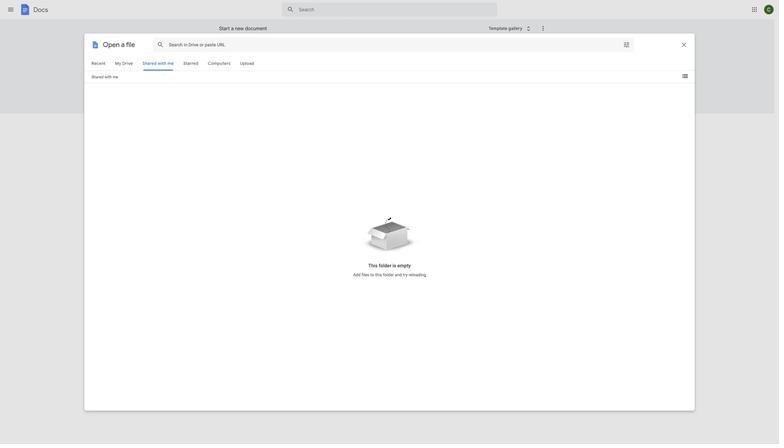 Task type: locate. For each thing, give the bounding box(es) containing it.
new
[[235, 26, 244, 32]]

1 option from the left
[[217, 37, 261, 105]]

5 option from the left
[[412, 37, 456, 107]]

document
[[245, 26, 267, 32]]

6 option from the left
[[461, 37, 504, 107]]

option
[[217, 37, 261, 105], [266, 37, 309, 107], [314, 37, 358, 107], [363, 37, 407, 107], [412, 37, 456, 107], [461, 37, 504, 107], [509, 37, 553, 107]]

None search field
[[282, 2, 497, 17]]

start a new document heading
[[219, 19, 485, 38]]

list box
[[217, 36, 561, 114]]

2 option from the left
[[266, 37, 309, 107]]

docs
[[34, 6, 48, 14]]

search image
[[285, 4, 297, 16]]

4 option from the left
[[363, 37, 407, 107]]

a
[[231, 26, 234, 32]]

7 option from the left
[[509, 37, 553, 107]]

template gallery button
[[485, 0, 536, 417]]



Task type: describe. For each thing, give the bounding box(es) containing it.
template
[[489, 26, 508, 31]]

gallery
[[509, 26, 523, 31]]

template gallery
[[489, 26, 523, 31]]

docs link
[[19, 4, 48, 17]]

start a new document
[[219, 26, 267, 32]]

start
[[219, 26, 230, 32]]

3 option from the left
[[314, 37, 358, 107]]



Task type: vqa. For each thing, say whether or not it's contained in the screenshot.
first option from the right
yes



